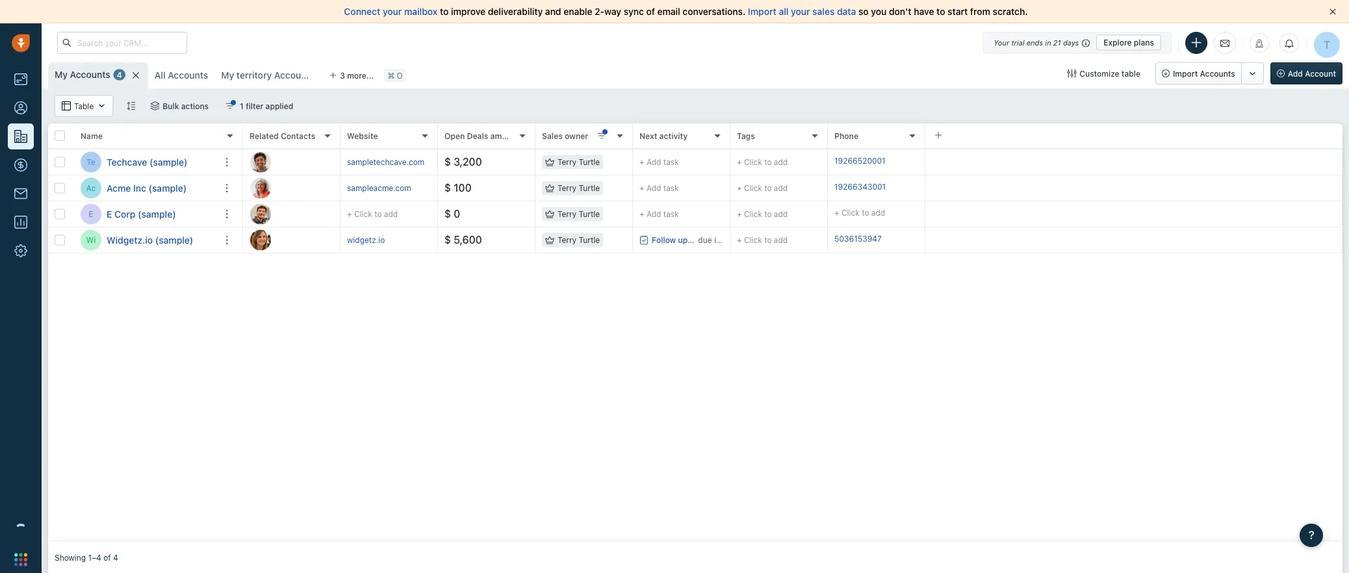 Task type: locate. For each thing, give the bounding box(es) containing it.
open
[[445, 131, 465, 140]]

0 vertical spatial of
[[647, 6, 655, 17]]

close image
[[1330, 8, 1337, 15]]

(sample) right 'inc'
[[149, 183, 187, 193]]

freshworks switcher image
[[14, 553, 27, 566]]

1 horizontal spatial e
[[107, 209, 112, 219]]

3
[[340, 71, 345, 80]]

explore
[[1104, 38, 1132, 47]]

4 right 1–4
[[113, 553, 118, 562]]

(sample) inside techcave (sample) link
[[150, 157, 188, 167]]

showing 1–4 of 4
[[55, 553, 118, 562]]

3 more...
[[340, 71, 374, 80]]

$ 0
[[445, 208, 460, 220]]

days right 21
[[1064, 38, 1079, 47]]

terry for 0
[[558, 210, 577, 219]]

enable
[[564, 6, 593, 17]]

container_wx8msf4aqz5i3rn1 image down 'sales'
[[545, 184, 555, 193]]

5036153947 link
[[835, 233, 882, 247]]

container_wx8msf4aqz5i3rn1 image right table
[[97, 101, 106, 111]]

1 turtle from the top
[[579, 158, 600, 167]]

cell for $ 0
[[926, 202, 1343, 227]]

amount
[[491, 131, 520, 140]]

0 horizontal spatial in
[[714, 236, 721, 245]]

e for e
[[89, 210, 93, 219]]

1 horizontal spatial my
[[221, 70, 234, 81]]

$ for $ 5,600
[[445, 234, 451, 246]]

terry for 5,600
[[558, 236, 577, 245]]

+ click to add
[[737, 158, 788, 167], [737, 184, 788, 193], [835, 208, 886, 217], [347, 210, 398, 219], [737, 210, 788, 219], [737, 236, 788, 245]]

my accounts link
[[55, 68, 110, 81]]

widgetz.io link
[[347, 236, 385, 245]]

phone
[[835, 131, 859, 140]]

2 turtle from the top
[[579, 184, 600, 193]]

2 your from the left
[[791, 6, 810, 17]]

4 inside my accounts 4
[[117, 70, 122, 79]]

your right all
[[791, 6, 810, 17]]

sampleacme.com link
[[347, 184, 411, 193]]

all
[[155, 70, 166, 81]]

table
[[1122, 69, 1141, 78]]

(sample) down name column header
[[150, 157, 188, 167]]

press space to select this row. row
[[48, 150, 243, 176], [243, 150, 1343, 176], [48, 176, 243, 202], [243, 176, 1343, 202], [48, 202, 243, 228], [243, 202, 1343, 228], [48, 228, 243, 254], [243, 228, 1343, 254]]

mailbox
[[404, 6, 438, 17]]

0 horizontal spatial my
[[55, 69, 68, 80]]

0 horizontal spatial e
[[89, 210, 93, 219]]

2 terry turtle from the top
[[558, 184, 600, 193]]

turtle
[[579, 158, 600, 167], [579, 184, 600, 193], [579, 210, 600, 219], [579, 236, 600, 245]]

turtle for $ 0
[[579, 210, 600, 219]]

4 down search your crm... text field
[[117, 70, 122, 79]]

(sample) inside e corp (sample) link
[[138, 209, 176, 219]]

your left mailbox
[[383, 6, 402, 17]]

press space to select this row. row containing $ 5,600
[[243, 228, 1343, 254]]

due in 2 days
[[698, 236, 747, 245]]

turtle for $ 100
[[579, 184, 600, 193]]

task
[[664, 158, 679, 167], [664, 184, 679, 193], [664, 210, 679, 219]]

terry turtle
[[558, 158, 600, 167], [558, 184, 600, 193], [558, 210, 600, 219], [558, 236, 600, 245]]

19266343001
[[835, 182, 886, 191]]

your
[[994, 38, 1010, 47]]

1 terry turtle from the top
[[558, 158, 600, 167]]

terry for 3,200
[[558, 158, 577, 167]]

sales owner
[[542, 131, 589, 140]]

1 horizontal spatial your
[[791, 6, 810, 17]]

terry
[[558, 158, 577, 167], [558, 184, 577, 193], [558, 210, 577, 219], [558, 236, 577, 245]]

(sample) up the widgetz.io (sample) at the left
[[138, 209, 176, 219]]

container_wx8msf4aqz5i3rn1 image inside bulk actions button
[[150, 101, 159, 111]]

my for my territory accounts
[[221, 70, 234, 81]]

email image
[[1221, 38, 1230, 48]]

4 $ from the top
[[445, 234, 451, 246]]

0 vertical spatial + add task
[[640, 158, 679, 167]]

2 $ from the top
[[445, 182, 451, 194]]

container_wx8msf4aqz5i3rn1 image left customize
[[1068, 69, 1077, 78]]

$ for $ 100
[[445, 182, 451, 194]]

techcave (sample) link
[[107, 156, 188, 169]]

accounts inside import accounts button
[[1201, 69, 1236, 78]]

2 vertical spatial task
[[664, 210, 679, 219]]

accounts for all
[[168, 70, 208, 81]]

100
[[454, 182, 472, 194]]

your
[[383, 6, 402, 17], [791, 6, 810, 17]]

in left 21
[[1046, 38, 1052, 47]]

1 + add task from the top
[[640, 158, 679, 167]]

4 turtle from the top
[[579, 236, 600, 245]]

0 vertical spatial in
[[1046, 38, 1052, 47]]

acme inc (sample) link
[[107, 182, 187, 195]]

terry turtle for $ 3,200
[[558, 158, 600, 167]]

in left 2
[[714, 236, 721, 245]]

press space to select this row. row containing acme inc (sample)
[[48, 176, 243, 202]]

e left corp
[[107, 209, 112, 219]]

1 cell from the top
[[926, 150, 1343, 175]]

0 horizontal spatial import
[[748, 6, 777, 17]]

1 vertical spatial + add task
[[640, 184, 679, 193]]

$ left 0
[[445, 208, 451, 220]]

3 terry from the top
[[558, 210, 577, 219]]

1 task from the top
[[664, 158, 679, 167]]

accounts up table
[[70, 69, 110, 80]]

0 vertical spatial 4
[[117, 70, 122, 79]]

⌘
[[388, 71, 395, 80]]

cell for $ 100
[[926, 176, 1343, 201]]

1 vertical spatial of
[[103, 553, 111, 562]]

applied
[[266, 101, 293, 111]]

inc
[[133, 183, 146, 193]]

click for $ 3,200
[[744, 158, 762, 167]]

add
[[1289, 69, 1304, 78], [647, 158, 661, 167], [647, 184, 661, 193], [647, 210, 661, 219]]

days
[[1064, 38, 1079, 47], [730, 236, 747, 245]]

and
[[545, 6, 561, 17]]

1 vertical spatial in
[[714, 236, 721, 245]]

add for $ 3,200
[[647, 158, 661, 167]]

press space to select this row. row containing $ 3,200
[[243, 150, 1343, 176]]

my left territory on the left top
[[221, 70, 234, 81]]

(sample) down e corp (sample) link
[[155, 235, 193, 245]]

2 row group from the left
[[243, 150, 1343, 254]]

3 turtle from the top
[[579, 210, 600, 219]]

of right 1–4
[[103, 553, 111, 562]]

grid
[[48, 122, 1343, 542]]

accounts for import
[[1201, 69, 1236, 78]]

add
[[774, 158, 788, 167], [774, 184, 788, 193], [872, 208, 886, 217], [384, 210, 398, 219], [774, 210, 788, 219], [774, 236, 788, 245]]

my
[[55, 69, 68, 80], [221, 70, 234, 81]]

4 cell from the top
[[926, 228, 1343, 253]]

1 horizontal spatial import
[[1174, 69, 1198, 78]]

days right 2
[[730, 236, 747, 245]]

next activity
[[640, 131, 688, 140]]

task for $ 0
[[664, 210, 679, 219]]

$ for $ 3,200
[[445, 156, 451, 168]]

2 vertical spatial + add task
[[640, 210, 679, 219]]

table
[[74, 101, 94, 110]]

import inside button
[[1174, 69, 1198, 78]]

3 cell from the top
[[926, 202, 1343, 227]]

email
[[658, 6, 681, 17]]

3 + add task from the top
[[640, 210, 679, 219]]

of right the sync
[[647, 6, 655, 17]]

don't
[[889, 6, 912, 17]]

3 task from the top
[[664, 210, 679, 219]]

have
[[914, 6, 935, 17]]

click for $ 100
[[744, 184, 762, 193]]

add for $ 100
[[647, 184, 661, 193]]

style_myh0__igzzd8unmi image
[[126, 101, 135, 111]]

0 horizontal spatial days
[[730, 236, 747, 245]]

2 task from the top
[[664, 184, 679, 193]]

1 filter applied
[[240, 101, 293, 111]]

2 cell from the top
[[926, 176, 1343, 201]]

Search your CRM... text field
[[57, 32, 187, 54]]

1 $ from the top
[[445, 156, 451, 168]]

0 horizontal spatial your
[[383, 6, 402, 17]]

1 vertical spatial import
[[1174, 69, 1198, 78]]

2-
[[595, 6, 605, 17]]

2 + add task from the top
[[640, 184, 679, 193]]

$ 3,200
[[445, 156, 482, 168]]

1 horizontal spatial in
[[1046, 38, 1052, 47]]

1 terry from the top
[[558, 158, 577, 167]]

e for e corp (sample)
[[107, 209, 112, 219]]

accounts down 'email' image
[[1201, 69, 1236, 78]]

$ 100
[[445, 182, 472, 194]]

ends
[[1027, 38, 1044, 47]]

4 terry turtle from the top
[[558, 236, 600, 245]]

0 vertical spatial task
[[664, 158, 679, 167]]

in
[[1046, 38, 1052, 47], [714, 236, 721, 245]]

improve
[[451, 6, 486, 17]]

1 horizontal spatial of
[[647, 6, 655, 17]]

0 vertical spatial days
[[1064, 38, 1079, 47]]

corp
[[114, 209, 136, 219]]

sampletechcave.com link
[[347, 158, 425, 167]]

import
[[748, 6, 777, 17], [1174, 69, 1198, 78]]

wi
[[86, 236, 96, 245]]

row group containing techcave (sample)
[[48, 150, 243, 254]]

e corp (sample) link
[[107, 208, 176, 221]]

row group
[[48, 150, 243, 254], [243, 150, 1343, 254]]

$ left 5,600
[[445, 234, 451, 246]]

accounts right all
[[168, 70, 208, 81]]

add account button
[[1271, 62, 1343, 85]]

scratch.
[[993, 6, 1028, 17]]

3 $ from the top
[[445, 208, 451, 220]]

row group containing $ 3,200
[[243, 150, 1343, 254]]

container_wx8msf4aqz5i3rn1 image
[[150, 101, 159, 111], [226, 101, 235, 111], [545, 158, 555, 167], [545, 210, 555, 219], [545, 236, 555, 245], [640, 236, 649, 245]]

4 terry from the top
[[558, 236, 577, 245]]

accounts for my
[[70, 69, 110, 80]]

add inside button
[[1289, 69, 1304, 78]]

e up wi
[[89, 210, 93, 219]]

widgetz.io
[[107, 235, 153, 245]]

data
[[837, 6, 857, 17]]

my up the table "popup button"
[[55, 69, 68, 80]]

start
[[948, 6, 968, 17]]

1 row group from the left
[[48, 150, 243, 254]]

$ left 3,200
[[445, 156, 451, 168]]

$ left 100
[[445, 182, 451, 194]]

2 terry from the top
[[558, 184, 577, 193]]

1 vertical spatial task
[[664, 184, 679, 193]]

+
[[737, 158, 742, 167], [640, 158, 645, 167], [737, 184, 742, 193], [640, 184, 645, 193], [835, 208, 840, 217], [347, 210, 352, 219], [737, 210, 742, 219], [640, 210, 645, 219], [737, 236, 742, 245]]

press space to select this row. row containing e corp (sample)
[[48, 202, 243, 228]]

cell
[[926, 150, 1343, 175], [926, 176, 1343, 201], [926, 202, 1343, 227], [926, 228, 1343, 253]]

accounts
[[1201, 69, 1236, 78], [70, 69, 110, 80], [168, 70, 208, 81], [274, 70, 315, 81]]

0 vertical spatial import
[[748, 6, 777, 17]]

customize table button
[[1059, 62, 1149, 85]]

territory
[[237, 70, 272, 81]]

1 vertical spatial days
[[730, 236, 747, 245]]

acme inc (sample)
[[107, 183, 187, 193]]

container_wx8msf4aqz5i3rn1 image inside customize table button
[[1068, 69, 1077, 78]]

press space to select this row. row containing techcave (sample)
[[48, 150, 243, 176]]

activity
[[660, 131, 688, 140]]

filter
[[246, 101, 264, 111]]

add for $ 0
[[774, 210, 788, 219]]

3 terry turtle from the top
[[558, 210, 600, 219]]

container_wx8msf4aqz5i3rn1 image
[[1068, 69, 1077, 78], [62, 101, 71, 111], [97, 101, 106, 111], [545, 184, 555, 193]]



Task type: describe. For each thing, give the bounding box(es) containing it.
click for $ 5,600
[[744, 236, 762, 245]]

my accounts 4
[[55, 69, 122, 80]]

turtle for $ 3,200
[[579, 158, 600, 167]]

so
[[859, 6, 869, 17]]

showing
[[55, 553, 86, 562]]

add for $ 0
[[647, 210, 661, 219]]

import accounts group
[[1156, 62, 1264, 85]]

3 more... button
[[322, 66, 381, 85]]

add for $ 100
[[774, 184, 788, 193]]

grid containing $ 3,200
[[48, 122, 1343, 542]]

+ click to add for $ 100
[[737, 184, 788, 193]]

+ add task for $ 100
[[640, 184, 679, 193]]

related contacts
[[250, 131, 315, 140]]

in inside grid
[[714, 236, 721, 245]]

due
[[698, 236, 712, 245]]

name row
[[48, 124, 243, 150]]

2
[[723, 236, 728, 245]]

name
[[81, 131, 103, 140]]

cell for $ 5,600
[[926, 228, 1343, 253]]

related
[[250, 131, 279, 140]]

deliverability
[[488, 6, 543, 17]]

click for $ 0
[[744, 210, 762, 219]]

press space to select this row. row containing $ 100
[[243, 176, 1343, 202]]

add for $ 5,600
[[774, 236, 788, 245]]

te
[[87, 158, 95, 167]]

s image
[[250, 152, 271, 173]]

(sample) inside widgetz.io (sample) link
[[155, 235, 193, 245]]

explore plans
[[1104, 38, 1155, 47]]

contacts
[[281, 131, 315, 140]]

more...
[[347, 71, 374, 80]]

container_wx8msf4aqz5i3rn1 image left table
[[62, 101, 71, 111]]

owner
[[565, 131, 589, 140]]

add for $ 3,200
[[774, 158, 788, 167]]

21
[[1054, 38, 1062, 47]]

next
[[640, 131, 658, 140]]

techcave
[[107, 157, 147, 167]]

accounts up applied
[[274, 70, 315, 81]]

+ click to add for $ 0
[[737, 210, 788, 219]]

o
[[397, 71, 403, 80]]

all accounts
[[155, 70, 208, 81]]

techcave (sample)
[[107, 157, 188, 167]]

3,200
[[454, 156, 482, 168]]

days inside grid
[[730, 236, 747, 245]]

trial
[[1012, 38, 1025, 47]]

you
[[871, 6, 887, 17]]

1 filter applied button
[[217, 95, 302, 117]]

l image
[[250, 178, 271, 199]]

website
[[347, 131, 378, 140]]

$ 5,600
[[445, 234, 482, 246]]

e corp (sample)
[[107, 209, 176, 219]]

bulk actions button
[[142, 95, 217, 117]]

way
[[605, 6, 622, 17]]

1 horizontal spatial days
[[1064, 38, 1079, 47]]

explore plans link
[[1097, 35, 1162, 50]]

widgetz.io (sample) link
[[107, 234, 193, 247]]

19266520001
[[835, 156, 886, 165]]

actions
[[181, 101, 209, 111]]

plans
[[1134, 38, 1155, 47]]

0
[[454, 208, 460, 220]]

connect your mailbox to improve deliverability and enable 2-way sync of email conversations. import all your sales data so you don't have to start from scratch.
[[344, 6, 1028, 17]]

terry turtle for $ 5,600
[[558, 236, 600, 245]]

acme
[[107, 183, 131, 193]]

+ click to add for $ 5,600
[[737, 236, 788, 245]]

press space to select this row. row containing widgetz.io (sample)
[[48, 228, 243, 254]]

conversations.
[[683, 6, 746, 17]]

add account
[[1289, 69, 1337, 78]]

task for $ 100
[[664, 184, 679, 193]]

5036153947
[[835, 234, 882, 243]]

sync
[[624, 6, 644, 17]]

terry turtle for $ 0
[[558, 210, 600, 219]]

tags
[[737, 131, 755, 140]]

1–4
[[88, 553, 101, 562]]

sales
[[542, 131, 563, 140]]

open deals amount
[[445, 131, 520, 140]]

account
[[1306, 69, 1337, 78]]

terry turtle for $ 100
[[558, 184, 600, 193]]

container_wx8msf4aqz5i3rn1 image inside "1 filter applied" button
[[226, 101, 235, 111]]

press space to select this row. row containing $ 0
[[243, 202, 1343, 228]]

+ add task for $ 3,200
[[640, 158, 679, 167]]

sales
[[813, 6, 835, 17]]

name column header
[[74, 124, 243, 150]]

(sample) inside acme inc (sample) link
[[149, 183, 187, 193]]

my territory accounts
[[221, 70, 315, 81]]

deals
[[467, 131, 489, 140]]

customize table
[[1080, 69, 1141, 78]]

1
[[240, 101, 244, 111]]

your trial ends in 21 days
[[994, 38, 1079, 47]]

bulk actions
[[163, 101, 209, 111]]

5,600
[[454, 234, 482, 246]]

import accounts button
[[1156, 62, 1242, 85]]

0 horizontal spatial of
[[103, 553, 111, 562]]

19266520001 link
[[835, 155, 886, 169]]

+ click to add for $ 3,200
[[737, 158, 788, 167]]

terry for 100
[[558, 184, 577, 193]]

import accounts
[[1174, 69, 1236, 78]]

connect your mailbox link
[[344, 6, 440, 17]]

my for my accounts 4
[[55, 69, 68, 80]]

$ for $ 0
[[445, 208, 451, 220]]

task for $ 3,200
[[664, 158, 679, 167]]

table button
[[55, 95, 113, 117]]

ac
[[86, 184, 96, 193]]

j image
[[250, 204, 271, 225]]

import all your sales data link
[[748, 6, 859, 17]]

1 vertical spatial 4
[[113, 553, 118, 562]]

turtle for $ 5,600
[[579, 236, 600, 245]]

1 your from the left
[[383, 6, 402, 17]]

+ add task for $ 0
[[640, 210, 679, 219]]

customize
[[1080, 69, 1120, 78]]

bulk
[[163, 101, 179, 111]]

cell for $ 3,200
[[926, 150, 1343, 175]]

j image
[[250, 230, 271, 251]]

sampletechcave.com
[[347, 158, 425, 167]]



Task type: vqa. For each thing, say whether or not it's contained in the screenshot.
Terry Turtle
yes



